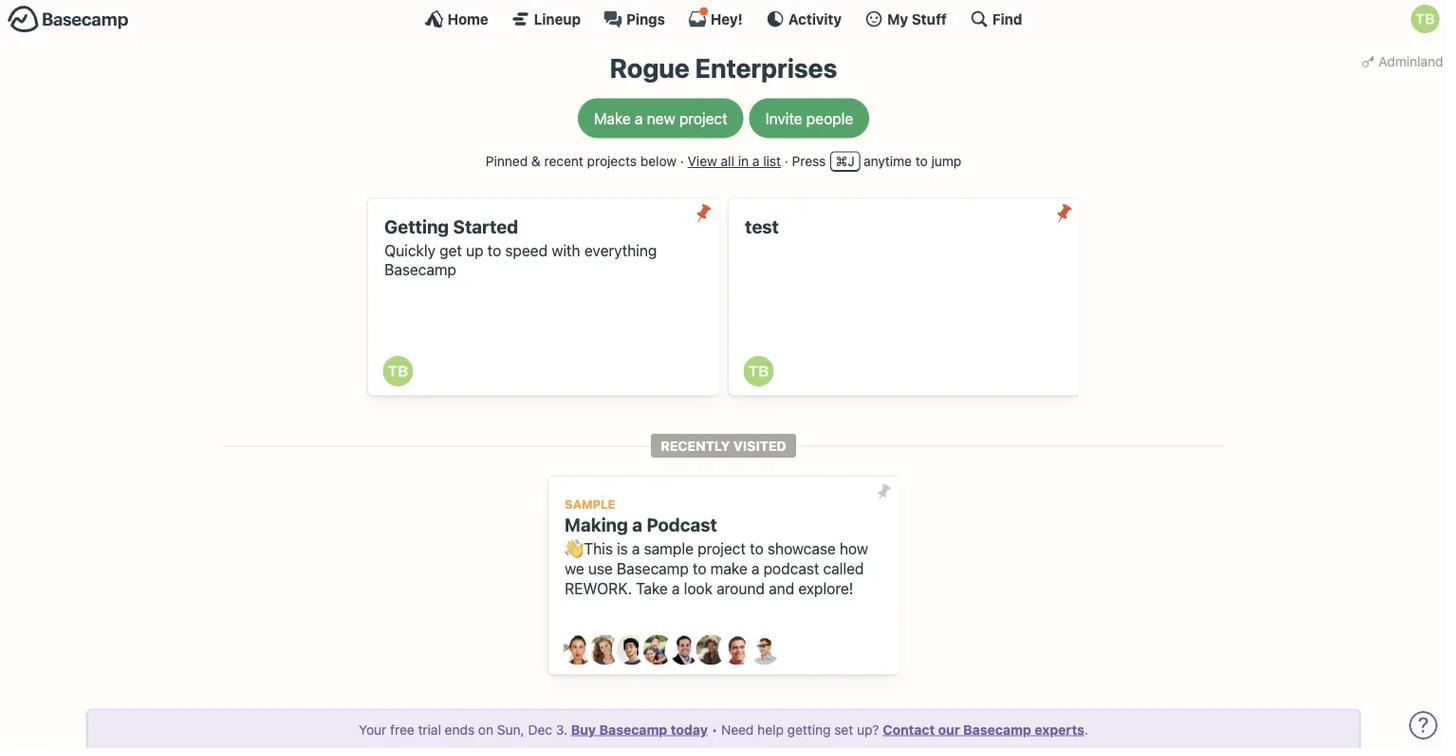 Task type: describe. For each thing, give the bounding box(es) containing it.
annie bryan image
[[564, 635, 594, 665]]

test
[[745, 216, 779, 237]]

make
[[711, 559, 748, 577]]

main element
[[0, 0, 1448, 37]]

podcast
[[764, 559, 820, 577]]

visited
[[734, 438, 787, 454]]

quickly
[[385, 241, 436, 259]]

experts
[[1035, 722, 1085, 737]]

below
[[641, 153, 677, 169]]

on
[[478, 722, 494, 737]]

use
[[589, 559, 613, 577]]

contact
[[883, 722, 935, 737]]

around
[[717, 579, 765, 597]]

tim burton image
[[1412, 5, 1440, 33]]

getting
[[385, 216, 449, 237]]

take
[[636, 579, 668, 597]]

this
[[584, 540, 613, 558]]

basecamp right our
[[964, 722, 1032, 737]]

rogue enterprises
[[610, 52, 838, 84]]

make a new project
[[594, 109, 728, 127]]

your assignments
[[909, 725, 1050, 741]]

my
[[888, 10, 909, 27]]

view
[[688, 153, 718, 169]]

all
[[721, 153, 735, 169]]

a left new
[[635, 109, 643, 127]]

your free trial ends on sun, dec  3. buy basecamp today • need help getting set up? contact our basecamp experts .
[[359, 722, 1089, 737]]

invite people link
[[750, 98, 870, 138]]

podcast
[[647, 514, 718, 536]]

project inside the sample making a podcast 👋 this is a sample project to showcase how we use basecamp to make a podcast called rework. take a look around and explore!
[[698, 540, 746, 558]]

pings button
[[604, 9, 665, 28]]

basecamp inside "getting started quickly get up to speed with everything basecamp"
[[385, 261, 457, 279]]

recently visited
[[661, 438, 787, 454]]

a up around
[[752, 559, 760, 577]]

sun,
[[497, 722, 525, 737]]

lineup
[[534, 10, 581, 27]]

we
[[565, 559, 585, 577]]

pinned & recent projects below · view all in a list
[[486, 153, 781, 169]]

👋
[[565, 540, 580, 558]]

list
[[764, 153, 781, 169]]

called
[[824, 559, 864, 577]]

anytime
[[864, 153, 912, 169]]

jennifer young image
[[643, 635, 674, 665]]

your schedule
[[412, 725, 526, 741]]

sample
[[565, 497, 616, 511]]

set
[[835, 722, 854, 737]]

invite
[[766, 109, 803, 127]]

assignments
[[951, 725, 1050, 741]]

pinned
[[486, 153, 528, 169]]

everything
[[585, 241, 657, 259]]

pings
[[627, 10, 665, 27]]

view all in a list link
[[688, 153, 781, 169]]

josh fiske image
[[670, 635, 700, 665]]

up
[[466, 241, 484, 259]]

to inside "getting started quickly get up to speed with everything basecamp"
[[488, 241, 502, 259]]

basecamp inside the sample making a podcast 👋 this is a sample project to showcase how we use basecamp to make a podcast called rework. take a look around and explore!
[[617, 559, 689, 577]]

sample making a podcast 👋 this is a sample project to showcase how we use basecamp to make a podcast called rework. take a look around and explore!
[[565, 497, 869, 597]]

switch accounts image
[[8, 5, 129, 34]]

⌘
[[836, 153, 848, 169]]

trial
[[418, 722, 441, 737]]

victor cooper image
[[750, 635, 780, 665]]

recent
[[545, 153, 584, 169]]

tim burton image inside test link
[[744, 356, 774, 387]]

help
[[758, 722, 784, 737]]

invite people
[[766, 109, 854, 127]]

.
[[1085, 722, 1089, 737]]

home
[[448, 10, 489, 27]]

sample
[[644, 540, 694, 558]]

schedule
[[453, 725, 526, 741]]

new
[[647, 109, 676, 127]]

ends
[[445, 722, 475, 737]]

adminland
[[1379, 53, 1444, 69]]

with
[[552, 241, 581, 259]]

cheryl walters image
[[590, 635, 620, 665]]

1 tim burton image from the left
[[383, 356, 413, 387]]

j
[[848, 153, 855, 169]]

a right is
[[632, 540, 640, 558]]

getting
[[788, 722, 831, 737]]

today
[[671, 722, 708, 737]]

showcase
[[768, 540, 836, 558]]

my stuff button
[[865, 9, 947, 28]]

started
[[453, 216, 519, 237]]



Task type: vqa. For each thing, say whether or not it's contained in the screenshot.
look
yes



Task type: locate. For each thing, give the bounding box(es) containing it.
1 horizontal spatial your
[[412, 725, 450, 741]]

in
[[738, 153, 749, 169]]

2 · from the left
[[785, 153, 789, 169]]

basecamp
[[385, 261, 457, 279], [617, 559, 689, 577], [600, 722, 668, 737], [964, 722, 1032, 737]]

2 horizontal spatial your
[[909, 725, 947, 741]]

1 vertical spatial project
[[698, 540, 746, 558]]

make a new project link
[[578, 98, 744, 138]]

1 · from the left
[[681, 153, 684, 169]]

rogue
[[610, 52, 690, 84]]

·
[[681, 153, 684, 169], [785, 153, 789, 169]]

to left jump
[[916, 153, 928, 169]]

· right list
[[785, 153, 789, 169]]

buy
[[571, 722, 596, 737]]

my stuff
[[888, 10, 947, 27]]

to up look
[[693, 559, 707, 577]]

speed
[[506, 241, 548, 259]]

make
[[594, 109, 631, 127]]

projects
[[587, 153, 637, 169]]

hey!
[[711, 10, 743, 27]]

jump
[[932, 153, 962, 169]]

activity
[[789, 10, 842, 27]]

nicole katz image
[[696, 635, 727, 665]]

adminland link
[[1359, 47, 1448, 75]]

hey! button
[[688, 7, 743, 28]]

home link
[[425, 9, 489, 28]]

press
[[792, 153, 826, 169]]

3.
[[556, 722, 568, 737]]

need
[[722, 722, 754, 737]]

0 horizontal spatial tim burton image
[[383, 356, 413, 387]]

project right new
[[680, 109, 728, 127]]

test link
[[729, 198, 1080, 396]]

1 horizontal spatial ·
[[785, 153, 789, 169]]

is
[[617, 540, 628, 558]]

0 horizontal spatial your
[[359, 722, 387, 737]]

up?
[[857, 722, 880, 737]]

0 vertical spatial project
[[680, 109, 728, 127]]

and
[[769, 579, 795, 597]]

1 horizontal spatial tim burton image
[[744, 356, 774, 387]]

basecamp down quickly
[[385, 261, 457, 279]]

buy basecamp today link
[[571, 722, 708, 737]]

recently
[[661, 438, 731, 454]]

your
[[359, 722, 387, 737], [412, 725, 450, 741], [909, 725, 947, 741]]

•
[[712, 722, 718, 737]]

explore!
[[799, 579, 854, 597]]

rework.
[[565, 579, 632, 597]]

stuff
[[912, 10, 947, 27]]

a
[[635, 109, 643, 127], [753, 153, 760, 169], [633, 514, 643, 536], [632, 540, 640, 558], [752, 559, 760, 577], [672, 579, 680, 597]]

your left on
[[412, 725, 450, 741]]

steve marsh image
[[723, 635, 753, 665]]

free
[[390, 722, 415, 737]]

to up podcast
[[750, 540, 764, 558]]

project
[[680, 109, 728, 127], [698, 540, 746, 558]]

contact our basecamp experts link
[[883, 722, 1085, 737]]

tim burton image
[[383, 356, 413, 387], [744, 356, 774, 387]]

a left look
[[672, 579, 680, 597]]

getting started quickly get up to speed with everything basecamp
[[385, 216, 657, 279]]

your right up?
[[909, 725, 947, 741]]

how
[[840, 540, 869, 558]]

None submit
[[689, 198, 719, 228], [1050, 198, 1080, 228], [869, 477, 900, 507], [689, 198, 719, 228], [1050, 198, 1080, 228], [869, 477, 900, 507]]

· press
[[785, 153, 826, 169]]

2 tim burton image from the left
[[744, 356, 774, 387]]

people
[[807, 109, 854, 127]]

basecamp up take at left bottom
[[617, 559, 689, 577]]

0 horizontal spatial ·
[[681, 153, 684, 169]]

a right the making in the bottom of the page
[[633, 514, 643, 536]]

jared davis image
[[617, 635, 647, 665]]

⌘ j anytime to jump
[[836, 153, 962, 169]]

find button
[[970, 9, 1023, 28]]

our
[[939, 722, 961, 737]]

lineup link
[[511, 9, 581, 28]]

find
[[993, 10, 1023, 27]]

basecamp right buy
[[600, 722, 668, 737]]

get
[[440, 241, 462, 259]]

to
[[916, 153, 928, 169], [488, 241, 502, 259], [750, 540, 764, 558], [693, 559, 707, 577]]

your for your assignments
[[909, 725, 947, 741]]

your for your free trial ends on sun, dec  3. buy basecamp today • need help getting set up? contact our basecamp experts .
[[359, 722, 387, 737]]

project up make
[[698, 540, 746, 558]]

your left free
[[359, 722, 387, 737]]

dec
[[528, 722, 553, 737]]

to right up
[[488, 241, 502, 259]]

&
[[532, 153, 541, 169]]

· left the view
[[681, 153, 684, 169]]

a right in
[[753, 153, 760, 169]]

your for your schedule
[[412, 725, 450, 741]]

activity link
[[766, 9, 842, 28]]

making
[[565, 514, 628, 536]]



